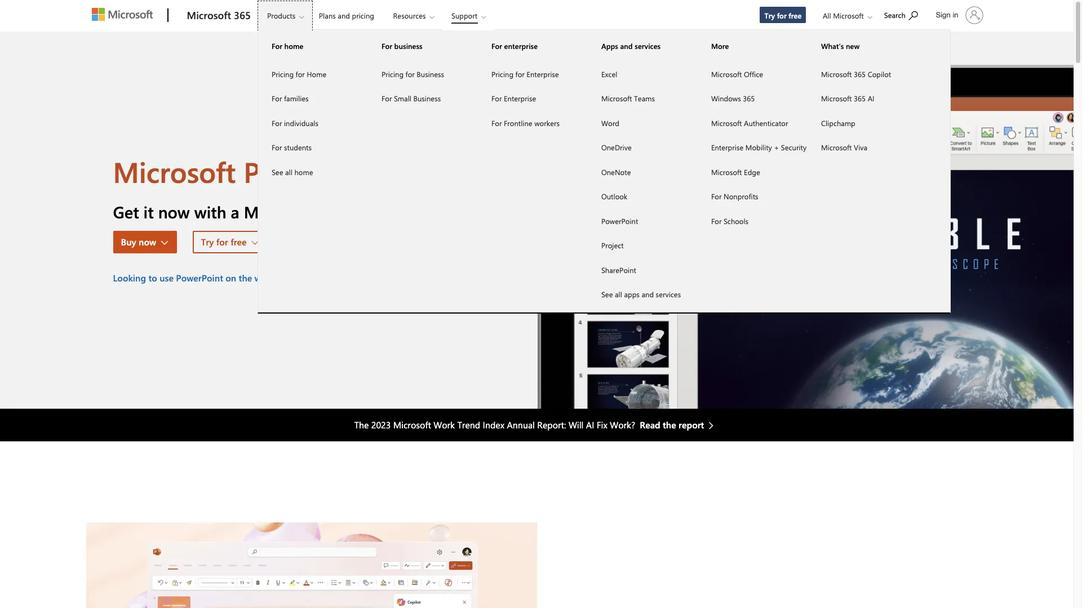Task type: vqa. For each thing, say whether or not it's contained in the screenshot.
For families LINK
yes



Task type: locate. For each thing, give the bounding box(es) containing it.
for enterprise heading
[[478, 30, 588, 62]]

business
[[417, 69, 444, 79], [414, 94, 441, 103]]

for left nonprofits
[[712, 192, 722, 201]]

microsoft for microsoft viva
[[821, 143, 852, 152]]

all
[[823, 11, 831, 20]]

sign right search search box
[[936, 11, 951, 19]]

read
[[640, 419, 661, 431]]

microsoft image
[[92, 8, 153, 21]]

enterprise up frontline
[[504, 94, 536, 103]]

1 horizontal spatial powerpoint
[[244, 153, 391, 191]]

try inside 'link'
[[765, 11, 775, 20]]

for for for enterprise
[[516, 69, 525, 79]]

enterprise up the microsoft edge
[[712, 143, 744, 152]]

ai
[[868, 94, 875, 103], [586, 419, 595, 431]]

ai left fix
[[586, 419, 595, 431]]

services inside heading
[[635, 41, 661, 51]]

for up 'more' heading
[[777, 11, 787, 20]]

try for free up 'more' heading
[[765, 11, 802, 20]]

plans and pricing
[[319, 11, 374, 20]]

for left business
[[382, 41, 392, 51]]

the 2023 microsoft work trend index annual report: will ai fix work? read the report
[[354, 419, 704, 431]]

the right read
[[663, 419, 676, 431]]

365 inside the more element
[[743, 94, 755, 103]]

for for for schools
[[712, 216, 722, 226]]

enterprise up "for enterprise" link
[[527, 69, 559, 79]]

what's
[[821, 41, 844, 51]]

onedrive
[[602, 143, 632, 152]]

0 vertical spatial free
[[789, 11, 802, 20]]

a
[[231, 201, 239, 223]]

for left students
[[272, 143, 282, 152]]

pricing inside pricing for enterprise link
[[492, 69, 514, 79]]

pricing for pricing for business
[[382, 69, 404, 79]]

2 horizontal spatial powerpoint
[[602, 216, 638, 226]]

excel link
[[588, 62, 698, 86]]

2 vertical spatial and
[[642, 290, 654, 299]]

search button
[[879, 2, 923, 27]]

for inside heading
[[272, 41, 282, 51]]

see down for students
[[272, 167, 283, 177]]

1 horizontal spatial now
[[158, 201, 190, 223]]

0 vertical spatial all
[[285, 167, 293, 177]]

services down sharepoint "link" on the top right
[[656, 290, 681, 299]]

all inside for home element
[[285, 167, 293, 177]]

see for see all home
[[272, 167, 283, 177]]

1 vertical spatial now
[[139, 236, 156, 248]]

for frontline workers
[[492, 118, 560, 128]]

microsoft authenticator
[[712, 118, 788, 128]]

microsoft 365 ai link
[[808, 86, 918, 111]]

index
[[483, 419, 505, 431]]

1 vertical spatial ai
[[586, 419, 595, 431]]

2 vertical spatial powerpoint
[[176, 273, 223, 284]]

business
[[394, 41, 423, 51]]

try for free down the a
[[201, 236, 247, 248]]

1 horizontal spatial see
[[602, 290, 613, 299]]

powerpoint left the on
[[176, 273, 223, 284]]

see inside apps and services element
[[602, 290, 613, 299]]

try for free inside 'link'
[[765, 11, 802, 20]]

0 horizontal spatial see
[[272, 167, 283, 177]]

in right web?
[[299, 273, 306, 284]]

try for free for try for free dropdown button
[[201, 236, 247, 248]]

0 vertical spatial see
[[272, 167, 283, 177]]

powerpoint link
[[588, 209, 698, 233]]

outlook link
[[588, 184, 698, 209]]

home up pricing for home
[[285, 41, 304, 51]]

microsoft 365 copilot link
[[808, 62, 918, 86]]

ai down microsoft 365 copilot link on the top right of the page
[[868, 94, 875, 103]]

for home heading
[[258, 30, 368, 62]]

2 horizontal spatial pricing
[[492, 69, 514, 79]]

business up for small business link
[[417, 69, 444, 79]]

for for for business
[[382, 41, 392, 51]]

sign right web?
[[278, 273, 296, 284]]

microsoft for microsoft 365
[[187, 8, 231, 22]]

0 vertical spatial services
[[635, 41, 661, 51]]

1 horizontal spatial try for free
[[765, 11, 802, 20]]

all down for students
[[285, 167, 293, 177]]

1 pricing from the left
[[272, 69, 294, 79]]

device screen showing a presentation open in powerpoint image
[[537, 32, 1074, 409]]

365 for windows 365
[[743, 94, 755, 103]]

now right it
[[158, 201, 190, 223]]

for frontline workers link
[[478, 111, 588, 135]]

for home element
[[258, 61, 368, 184]]

pricing up for families
[[272, 69, 294, 79]]

0 horizontal spatial free
[[231, 236, 247, 248]]

try for free for try for free 'link'
[[765, 11, 802, 20]]

excel
[[602, 69, 618, 79]]

for for for enterprise
[[492, 41, 502, 51]]

clipchamp
[[821, 118, 856, 128]]

pricing for business
[[382, 69, 444, 79]]

try inside dropdown button
[[201, 236, 214, 248]]

for up for small business
[[406, 69, 415, 79]]

now right the buy
[[139, 236, 156, 248]]

sign in
[[936, 11, 959, 19]]

365 left products
[[234, 8, 251, 22]]

+
[[774, 143, 779, 152]]

microsoft inside apps and services element
[[602, 94, 632, 103]]

pricing up for enterprise
[[492, 69, 514, 79]]

1 horizontal spatial in
[[953, 11, 959, 19]]

trend
[[458, 419, 481, 431]]

try up 'more' heading
[[765, 11, 775, 20]]

pricing inside pricing for business link
[[382, 69, 404, 79]]

sign
[[936, 11, 951, 19], [278, 273, 296, 284]]

for down products
[[272, 41, 282, 51]]

1 vertical spatial sign
[[278, 273, 296, 284]]

powerpoint down students
[[244, 153, 391, 191]]

resources
[[393, 11, 426, 20]]

mobility
[[746, 143, 772, 152]]

see all apps and services
[[602, 290, 681, 299]]

all inside apps and services element
[[615, 290, 622, 299]]

for for for home
[[296, 69, 305, 79]]

the
[[239, 273, 252, 284], [663, 419, 676, 431]]

for down "with" at the left top of page
[[216, 236, 228, 248]]

1 vertical spatial try
[[201, 236, 214, 248]]

1 vertical spatial and
[[620, 41, 633, 51]]

for for for business
[[406, 69, 415, 79]]

for inside "element"
[[382, 94, 392, 103]]

fix
[[597, 419, 608, 431]]

0 vertical spatial enterprise
[[527, 69, 559, 79]]

0 horizontal spatial the
[[239, 273, 252, 284]]

enterprise inside 'link'
[[712, 143, 744, 152]]

frontline
[[504, 118, 533, 128]]

apps and services
[[602, 41, 661, 51]]

365 down see all home link
[[320, 201, 347, 223]]

Search search field
[[879, 2, 930, 27]]

1 vertical spatial free
[[231, 236, 247, 248]]

1 vertical spatial powerpoint
[[602, 216, 638, 226]]

business for pricing for business
[[417, 69, 444, 79]]

for left home
[[296, 69, 305, 79]]

0 vertical spatial powerpoint
[[244, 153, 391, 191]]

all microsoft
[[823, 11, 864, 20]]

microsoft
[[187, 8, 231, 22], [833, 11, 864, 20], [712, 69, 742, 79], [821, 69, 852, 79], [602, 94, 632, 103], [821, 94, 852, 103], [712, 118, 742, 128], [821, 143, 852, 152], [113, 153, 236, 191], [712, 167, 742, 177], [244, 201, 315, 223], [393, 419, 431, 431]]

powerpoint down outlook
[[602, 216, 638, 226]]

0 horizontal spatial try for free
[[201, 236, 247, 248]]

1 horizontal spatial free
[[789, 11, 802, 20]]

products button
[[258, 1, 313, 31]]

pricing
[[272, 69, 294, 79], [382, 69, 404, 79], [492, 69, 514, 79]]

see
[[272, 167, 283, 177], [602, 290, 613, 299]]

microsoft for microsoft 365 copilot
[[821, 69, 852, 79]]

try
[[765, 11, 775, 20], [201, 236, 214, 248]]

powerpoint inside apps and services element
[[602, 216, 638, 226]]

home down students
[[295, 167, 313, 177]]

1 horizontal spatial all
[[615, 290, 622, 299]]

plans
[[319, 11, 336, 20]]

and
[[338, 11, 350, 20], [620, 41, 633, 51], [642, 290, 654, 299]]

365 down microsoft 365 copilot link on the top right of the page
[[854, 94, 866, 103]]

for left 'families'
[[272, 94, 282, 103]]

0 vertical spatial sign
[[936, 11, 951, 19]]

in right search search box
[[953, 11, 959, 19]]

0 vertical spatial try for free
[[765, 11, 802, 20]]

for for for frontline workers
[[492, 118, 502, 128]]

for left individuals
[[272, 118, 282, 128]]

see left apps
[[602, 290, 613, 299]]

powerpoint
[[244, 153, 391, 191], [602, 216, 638, 226], [176, 273, 223, 284]]

the
[[354, 419, 369, 431]]

services
[[635, 41, 661, 51], [656, 290, 681, 299]]

use
[[160, 273, 174, 284]]

business for for small business
[[414, 94, 441, 103]]

for students
[[272, 143, 312, 152]]

sign in link
[[930, 2, 988, 29]]

for up for enterprise
[[516, 69, 525, 79]]

1 vertical spatial business
[[414, 94, 441, 103]]

services up the "excel" link
[[635, 41, 661, 51]]

365
[[234, 8, 251, 22], [854, 69, 866, 79], [743, 94, 755, 103], [854, 94, 866, 103], [320, 201, 347, 223]]

for inside dropdown button
[[216, 236, 228, 248]]

1 horizontal spatial the
[[663, 419, 676, 431]]

ai inside what's new element
[[868, 94, 875, 103]]

see inside for home element
[[272, 167, 283, 177]]

for enterprise
[[492, 41, 538, 51]]

1 horizontal spatial ai
[[868, 94, 875, 103]]

0 vertical spatial home
[[285, 41, 304, 51]]

0 horizontal spatial and
[[338, 11, 350, 20]]

1 vertical spatial try for free
[[201, 236, 247, 248]]

365 left copilot
[[854, 69, 866, 79]]

students
[[284, 143, 312, 152]]

3 pricing from the left
[[492, 69, 514, 79]]

word
[[602, 118, 620, 128]]

web?
[[255, 273, 276, 284]]

try down "with" at the left top of page
[[201, 236, 214, 248]]

pricing inside pricing for home link
[[272, 69, 294, 79]]

microsoft teams link
[[588, 86, 698, 111]]

0 horizontal spatial in
[[299, 273, 306, 284]]

1 horizontal spatial pricing
[[382, 69, 404, 79]]

for left enterprise
[[492, 41, 502, 51]]

now
[[158, 201, 190, 223], [139, 236, 156, 248]]

0 vertical spatial and
[[338, 11, 350, 20]]

apps and services element
[[588, 61, 698, 307]]

business right small
[[414, 94, 441, 103]]

edge
[[744, 167, 760, 177]]

windows
[[712, 94, 741, 103]]

now inside dropdown button
[[139, 236, 156, 248]]

pricing for pricing for home
[[272, 69, 294, 79]]

apps
[[624, 290, 640, 299]]

teams
[[634, 94, 655, 103]]

free left all on the right
[[789, 11, 802, 20]]

for for for small business
[[382, 94, 392, 103]]

see for see all apps and services
[[602, 290, 613, 299]]

0 vertical spatial business
[[417, 69, 444, 79]]

0 horizontal spatial pricing
[[272, 69, 294, 79]]

pricing for pricing for enterprise
[[492, 69, 514, 79]]

enterprise mobility + security link
[[698, 135, 808, 160]]

all left apps
[[615, 290, 622, 299]]

microsoft 365 link
[[181, 1, 256, 31]]

try for try for free dropdown button
[[201, 236, 214, 248]]

for left schools
[[712, 216, 722, 226]]

free inside 'link'
[[789, 11, 802, 20]]

free inside dropdown button
[[231, 236, 247, 248]]

0 vertical spatial ai
[[868, 94, 875, 103]]

pricing for enterprise link
[[478, 62, 588, 86]]

and inside heading
[[620, 41, 633, 51]]

for inside "element"
[[406, 69, 415, 79]]

365 right 'windows'
[[743, 94, 755, 103]]

new
[[846, 41, 860, 51]]

for business heading
[[368, 30, 478, 62]]

pricing up small
[[382, 69, 404, 79]]

microsoft authenticator link
[[698, 111, 808, 135]]

sharepoint
[[602, 265, 637, 275]]

for for for home
[[272, 41, 282, 51]]

for enterprise link
[[478, 86, 588, 111]]

for left frontline
[[492, 118, 502, 128]]

2 vertical spatial enterprise
[[712, 143, 744, 152]]

0 horizontal spatial all
[[285, 167, 293, 177]]

0 horizontal spatial now
[[139, 236, 156, 248]]

schools
[[724, 216, 749, 226]]

onedrive link
[[588, 135, 698, 160]]

home inside heading
[[285, 41, 304, 51]]

looking
[[113, 273, 146, 284]]

1 vertical spatial all
[[615, 290, 622, 299]]

looking to use powerpoint on the web? sign in link
[[113, 272, 321, 285]]

microsoft office
[[712, 69, 763, 79]]

1 vertical spatial see
[[602, 290, 613, 299]]

for down the pricing for enterprise
[[492, 94, 502, 103]]

for business
[[382, 41, 423, 51]]

read the report link
[[640, 419, 720, 432]]

microsoft for microsoft teams
[[602, 94, 632, 103]]

0 vertical spatial try
[[765, 11, 775, 20]]

free for try for free 'link'
[[789, 11, 802, 20]]

1 vertical spatial in
[[299, 273, 306, 284]]

1 horizontal spatial and
[[620, 41, 633, 51]]

0 vertical spatial the
[[239, 273, 252, 284]]

0 horizontal spatial try
[[201, 236, 214, 248]]

for for for families
[[272, 94, 282, 103]]

all for apps
[[615, 290, 622, 299]]

2 pricing from the left
[[382, 69, 404, 79]]

to
[[149, 273, 157, 284]]

try for free inside dropdown button
[[201, 236, 247, 248]]

free down the a
[[231, 236, 247, 248]]

the right the on
[[239, 273, 252, 284]]

1 horizontal spatial try
[[765, 11, 775, 20]]

for left small
[[382, 94, 392, 103]]

apps and services heading
[[588, 30, 698, 62]]



Task type: describe. For each thing, give the bounding box(es) containing it.
for for for enterprise
[[492, 94, 502, 103]]

windows 365
[[712, 94, 755, 103]]

see all apps and services link
[[588, 282, 698, 307]]

small
[[394, 94, 412, 103]]

sharepoint link
[[588, 258, 698, 282]]

try for free button
[[193, 231, 268, 254]]

microsoft teams
[[602, 94, 655, 103]]

more element
[[698, 61, 808, 233]]

microsoft 365 copilot
[[821, 69, 892, 79]]

what's new
[[821, 41, 860, 51]]

for schools
[[712, 216, 749, 226]]

for business element
[[368, 61, 478, 111]]

for home
[[272, 41, 304, 51]]

it
[[144, 201, 154, 223]]

0 horizontal spatial ai
[[586, 419, 595, 431]]

clipchamp link
[[808, 111, 918, 135]]

onenote link
[[588, 160, 698, 184]]

365 for microsoft 365 copilot
[[854, 69, 866, 79]]

individuals
[[284, 118, 319, 128]]

for families link
[[258, 86, 368, 111]]

microsoft for microsoft office
[[712, 69, 742, 79]]

for students link
[[258, 135, 368, 160]]

for individuals
[[272, 118, 319, 128]]

families
[[284, 94, 309, 103]]

microsoft inside dropdown button
[[833, 11, 864, 20]]

0 vertical spatial in
[[953, 11, 959, 19]]

search
[[885, 10, 906, 20]]

for small business link
[[368, 86, 478, 111]]

get it now with a microsoft 365 subscription.
[[113, 201, 446, 223]]

home
[[307, 69, 327, 79]]

what's new element
[[808, 61, 918, 160]]

work?
[[610, 419, 636, 431]]

for inside 'link'
[[777, 11, 787, 20]]

for small business
[[382, 94, 441, 103]]

word link
[[588, 111, 698, 135]]

for for for individuals
[[272, 118, 282, 128]]

pricing for home
[[272, 69, 327, 79]]

for nonprofits
[[712, 192, 759, 201]]

will
[[569, 419, 584, 431]]

report
[[679, 419, 704, 431]]

1 vertical spatial services
[[656, 290, 681, 299]]

project link
[[588, 233, 698, 258]]

report:
[[538, 419, 566, 431]]

365 for microsoft 365 ai
[[854, 94, 866, 103]]

authenticator
[[744, 118, 788, 128]]

enterprise mobility + security
[[712, 143, 807, 152]]

all for home
[[285, 167, 293, 177]]

pricing for business link
[[368, 62, 478, 86]]

for enterprise element
[[478, 61, 588, 135]]

0 vertical spatial now
[[158, 201, 190, 223]]

get
[[113, 201, 139, 223]]

pricing for home link
[[258, 62, 368, 86]]

2 horizontal spatial and
[[642, 290, 654, 299]]

microsoft 365 ai
[[821, 94, 875, 103]]

all microsoft button
[[814, 1, 878, 31]]

office
[[744, 69, 763, 79]]

subscription.
[[352, 201, 446, 223]]

what's new heading
[[808, 30, 918, 62]]

microsoft edge
[[712, 167, 760, 177]]

support
[[452, 11, 478, 20]]

more heading
[[698, 30, 808, 62]]

see all home
[[272, 167, 313, 177]]

0 horizontal spatial powerpoint
[[176, 273, 223, 284]]

workers
[[535, 118, 560, 128]]

1 vertical spatial home
[[295, 167, 313, 177]]

products
[[267, 11, 296, 20]]

microsoft office link
[[698, 62, 808, 86]]

microsoft viva link
[[808, 135, 918, 160]]

outlook
[[602, 192, 628, 201]]

buy
[[121, 236, 136, 248]]

microsoft for microsoft authenticator
[[712, 118, 742, 128]]

work
[[434, 419, 455, 431]]

buy now button
[[113, 231, 177, 254]]

pricing
[[352, 11, 374, 20]]

for for for students
[[272, 143, 282, 152]]

try for try for free 'link'
[[765, 11, 775, 20]]

security
[[781, 143, 807, 152]]

and for apps
[[620, 41, 633, 51]]

1 horizontal spatial sign
[[936, 11, 951, 19]]

1 vertical spatial enterprise
[[504, 94, 536, 103]]

more
[[712, 41, 729, 51]]

free for try for free dropdown button
[[231, 236, 247, 248]]

plans and pricing link
[[314, 1, 379, 28]]

support button
[[442, 1, 495, 31]]

enterprise
[[504, 41, 538, 51]]

for individuals link
[[258, 111, 368, 135]]

0 horizontal spatial sign
[[278, 273, 296, 284]]

with
[[194, 201, 226, 223]]

annual
[[507, 419, 535, 431]]

1 vertical spatial the
[[663, 419, 676, 431]]

microsoft for microsoft edge
[[712, 167, 742, 177]]

microsoft viva
[[821, 143, 868, 152]]

microsoft for microsoft 365 ai
[[821, 94, 852, 103]]

365 for microsoft 365
[[234, 8, 251, 22]]

microsoft for microsoft powerpoint
[[113, 153, 236, 191]]

resources button
[[384, 1, 443, 31]]

for schools link
[[698, 209, 808, 233]]

for for for nonprofits
[[712, 192, 722, 201]]

for families
[[272, 94, 309, 103]]

microsoft edge link
[[698, 160, 808, 184]]

for nonprofits link
[[698, 184, 808, 209]]

pricing for enterprise
[[492, 69, 559, 79]]

windows 365 link
[[698, 86, 808, 111]]

and for plans
[[338, 11, 350, 20]]

buy now
[[121, 236, 156, 248]]

looking to use powerpoint on the web? sign in
[[113, 273, 306, 284]]



